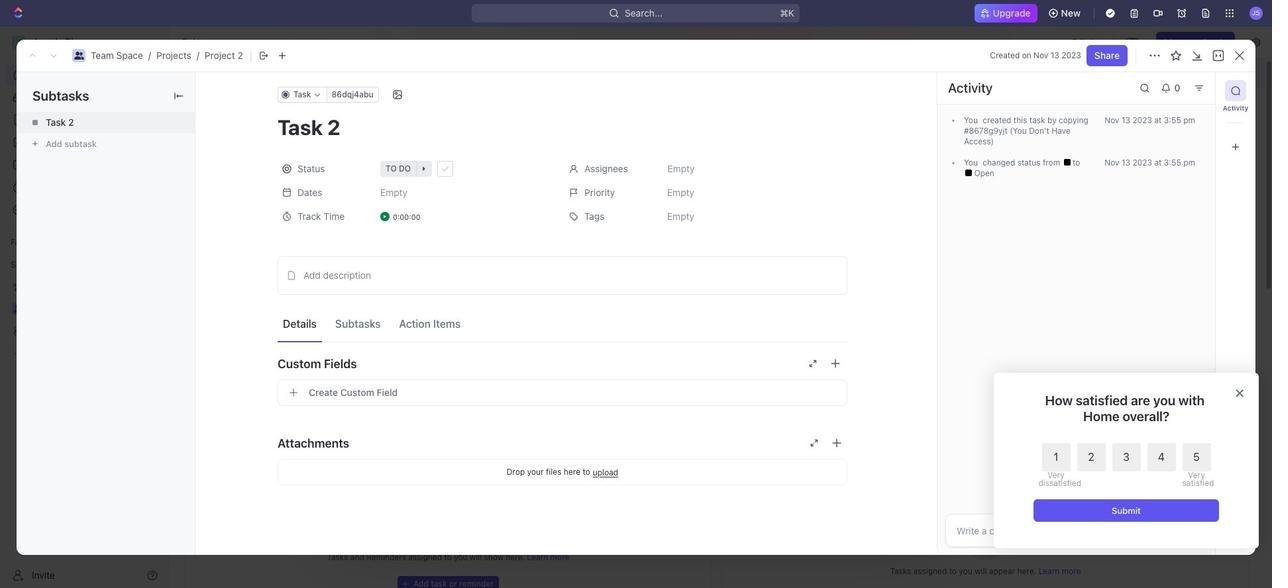 Task type: locate. For each thing, give the bounding box(es) containing it.
tree
[[5, 276, 163, 365]]

tree inside the sidebar navigation
[[5, 276, 163, 365]]

alert
[[169, 59, 1266, 88]]

task sidebar navigation tab list
[[1222, 80, 1251, 158]]

dialog
[[994, 373, 1260, 549]]

option group
[[1039, 444, 1212, 488]]

sidebar navigation
[[0, 27, 169, 589]]



Task type: vqa. For each thing, say whether or not it's contained in the screenshot.
alert
yes



Task type: describe. For each thing, give the bounding box(es) containing it.
user group image
[[74, 52, 84, 60]]

task sidebar content section
[[935, 72, 1216, 556]]

Edit task name text field
[[278, 115, 848, 140]]

qdq9q image
[[783, 251, 794, 262]]



